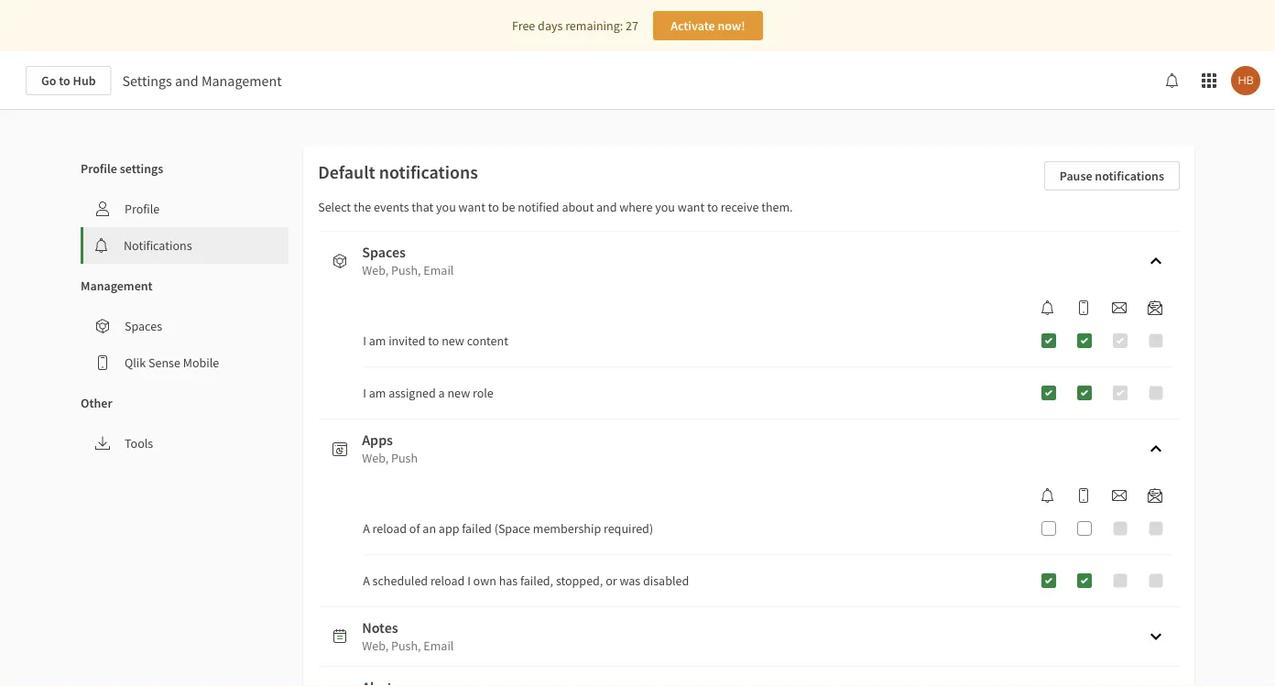 Task type: describe. For each thing, give the bounding box(es) containing it.
web, for apps
[[362, 450, 389, 467]]

web, for notes
[[362, 638, 389, 654]]

push
[[391, 450, 418, 467]]

2 want from the left
[[678, 199, 705, 215]]

or
[[606, 573, 617, 589]]

failed,
[[521, 573, 554, 589]]

1 want from the left
[[459, 199, 486, 215]]

i for i am invited to new content
[[363, 333, 367, 349]]

go
[[41, 72, 56, 89]]

other
[[81, 395, 112, 412]]

to right the invited
[[428, 333, 439, 349]]

settings
[[120, 160, 163, 177]]

i am assigned a new role
[[363, 385, 494, 401]]

activate
[[671, 17, 716, 34]]

2 you from the left
[[656, 199, 676, 215]]

go to hub link
[[26, 66, 111, 95]]

notes
[[362, 619, 398, 637]]

mobile
[[183, 355, 219, 371]]

profile settings
[[81, 160, 163, 177]]

push notifications in qlik sense mobile element for i am assigned a new role
[[1070, 301, 1099, 315]]

failed
[[462, 521, 492, 537]]

settings and management
[[122, 71, 282, 90]]

i for i am assigned a new role
[[363, 385, 367, 401]]

spaces web, push, email
[[362, 243, 454, 279]]

27
[[626, 17, 639, 34]]

notifications sent to your email element for i am assigned a new role
[[1105, 301, 1135, 315]]

qlik sense mobile
[[125, 355, 219, 371]]

qlik
[[125, 355, 146, 371]]

spaces for spaces web, push, email
[[362, 243, 406, 261]]

sense
[[149, 355, 181, 371]]

email for notes
[[424, 638, 454, 654]]

free
[[512, 17, 536, 34]]

notifications when using qlik sense in a browser element for a scheduled reload i own has failed, stopped, or was disabled
[[1034, 489, 1063, 503]]

spaces link
[[81, 308, 289, 345]]

1 vertical spatial reload
[[431, 573, 465, 589]]

notifications link
[[83, 227, 289, 264]]

content
[[467, 333, 509, 349]]

howard brown image
[[1232, 66, 1261, 95]]

remaining:
[[566, 17, 624, 34]]

qlik sense mobile link
[[81, 345, 289, 381]]

select
[[318, 199, 351, 215]]

was
[[620, 573, 641, 589]]

days
[[538, 17, 563, 34]]

am for assigned
[[369, 385, 386, 401]]

1 you from the left
[[436, 199, 456, 215]]

invited
[[389, 333, 426, 349]]

(space
[[495, 521, 531, 537]]

notifications sent to your email image for i am assigned a new role
[[1113, 301, 1127, 315]]

a scheduled reload i own has failed, stopped, or was disabled
[[363, 573, 689, 589]]

pause notifications
[[1060, 168, 1165, 184]]

0 vertical spatial management
[[202, 71, 282, 90]]

tools link
[[81, 425, 289, 462]]

tools
[[125, 435, 153, 452]]

events
[[374, 199, 409, 215]]

web, for spaces
[[362, 262, 389, 279]]

i am invited to new content
[[363, 333, 509, 349]]

activate now! link
[[654, 11, 764, 40]]

stopped,
[[556, 573, 603, 589]]

free days remaining: 27
[[512, 17, 639, 34]]

to left be
[[488, 199, 499, 215]]

activate now!
[[671, 17, 746, 34]]

notifications when using qlik sense in a browser image
[[1041, 489, 1056, 503]]

now!
[[718, 17, 746, 34]]

notifications when using qlik sense in a browser image
[[1041, 301, 1056, 315]]

disabled
[[643, 573, 689, 589]]

hub
[[73, 72, 96, 89]]

a for a scheduled reload i own has failed, stopped, or was disabled
[[363, 573, 370, 589]]

new for content
[[442, 333, 465, 349]]



Task type: vqa. For each thing, say whether or not it's contained in the screenshot.
1st Open image from the top
no



Task type: locate. For each thing, give the bounding box(es) containing it.
notifications inside button
[[1096, 168, 1165, 184]]

web, inside spaces web, push, email
[[362, 262, 389, 279]]

role
[[473, 385, 494, 401]]

email inside spaces web, push, email
[[424, 262, 454, 279]]

notifications bundled in a daily email digest element for i am assigned a new role
[[1141, 301, 1171, 315]]

notified
[[518, 199, 560, 215]]

2 web, from the top
[[362, 450, 389, 467]]

profile
[[81, 160, 117, 177], [125, 201, 160, 217]]

notifications sent to your email image
[[1113, 301, 1127, 315], [1113, 489, 1127, 503]]

1 vertical spatial and
[[597, 199, 617, 215]]

web, down apps
[[362, 450, 389, 467]]

that
[[412, 199, 434, 215]]

push, inside spaces web, push, email
[[391, 262, 421, 279]]

push notifications in qlik sense mobile element
[[1070, 301, 1099, 315], [1070, 489, 1099, 503]]

notifications when using qlik sense in a browser element left push notifications in qlik sense mobile icon
[[1034, 489, 1063, 503]]

pause notifications button
[[1045, 161, 1181, 191]]

web, down notes
[[362, 638, 389, 654]]

0 vertical spatial i
[[363, 333, 367, 349]]

1 vertical spatial email
[[424, 638, 454, 654]]

has
[[499, 573, 518, 589]]

pause
[[1060, 168, 1093, 184]]

to
[[59, 72, 70, 89], [488, 199, 499, 215], [708, 199, 719, 215], [428, 333, 439, 349]]

web,
[[362, 262, 389, 279], [362, 450, 389, 467], [362, 638, 389, 654]]

web, down the
[[362, 262, 389, 279]]

notifications when using qlik sense in a browser element left push notifications in qlik sense mobile image on the top
[[1034, 301, 1063, 315]]

1 horizontal spatial you
[[656, 199, 676, 215]]

notifications sent to your email image left notifications bundled in a daily email digest icon
[[1113, 489, 1127, 503]]

spaces inside spaces web, push, email
[[362, 243, 406, 261]]

management
[[202, 71, 282, 90], [81, 278, 153, 294]]

1 horizontal spatial reload
[[431, 573, 465, 589]]

0 horizontal spatial you
[[436, 199, 456, 215]]

am left the invited
[[369, 333, 386, 349]]

0 vertical spatial and
[[175, 71, 199, 90]]

0 vertical spatial notifications sent to your email element
[[1105, 301, 1135, 315]]

0 horizontal spatial spaces
[[125, 318, 162, 335]]

1 notifications when using qlik sense in a browser element from the top
[[1034, 301, 1063, 315]]

1 vertical spatial new
[[448, 385, 470, 401]]

1 vertical spatial profile
[[125, 201, 160, 217]]

notifications right pause
[[1096, 168, 1165, 184]]

2 vertical spatial i
[[468, 573, 471, 589]]

0 horizontal spatial and
[[175, 71, 199, 90]]

3 web, from the top
[[362, 638, 389, 654]]

1 horizontal spatial notifications
[[1096, 168, 1165, 184]]

profile left settings
[[81, 160, 117, 177]]

notifications
[[379, 161, 478, 184], [1096, 168, 1165, 184]]

notifications for default notifications
[[379, 161, 478, 184]]

to left receive
[[708, 199, 719, 215]]

want left receive
[[678, 199, 705, 215]]

2 vertical spatial web,
[[362, 638, 389, 654]]

about
[[562, 199, 594, 215]]

a reload of an app failed (space membership required)
[[363, 521, 654, 537]]

a
[[363, 521, 370, 537], [363, 573, 370, 589]]

notifications bundled in a daily email digest element
[[1141, 301, 1171, 315], [1141, 489, 1171, 503]]

2 notifications bundled in a daily email digest element from the top
[[1141, 489, 1171, 503]]

notifications bundled in a daily email digest element right push notifications in qlik sense mobile icon
[[1141, 489, 1171, 503]]

0 vertical spatial am
[[369, 333, 386, 349]]

push, down notes
[[391, 638, 421, 654]]

a left 'scheduled'
[[363, 573, 370, 589]]

am left "assigned"
[[369, 385, 386, 401]]

push notifications in qlik sense mobile element right notifications when using qlik sense in a browser image
[[1070, 489, 1099, 503]]

spaces for spaces
[[125, 318, 162, 335]]

an
[[423, 521, 436, 537]]

apps web, push
[[362, 431, 418, 467]]

push notifications in qlik sense mobile image
[[1077, 489, 1092, 503]]

you right where
[[656, 199, 676, 215]]

want
[[459, 199, 486, 215], [678, 199, 705, 215]]

notifications sent to your email image for a scheduled reload i own has failed, stopped, or was disabled
[[1113, 489, 1127, 503]]

notifications bundled in a daily email digest element for a scheduled reload i own has failed, stopped, or was disabled
[[1141, 489, 1171, 503]]

reload left of on the left bottom of the page
[[373, 521, 407, 537]]

notifications sent to your email image right push notifications in qlik sense mobile image on the top
[[1113, 301, 1127, 315]]

notifications sent to your email element
[[1105, 301, 1135, 315], [1105, 489, 1135, 503]]

1 vertical spatial notifications when using qlik sense in a browser element
[[1034, 489, 1063, 503]]

1 horizontal spatial management
[[202, 71, 282, 90]]

email
[[424, 262, 454, 279], [424, 638, 454, 654]]

2 notifications sent to your email element from the top
[[1105, 489, 1135, 503]]

1 horizontal spatial and
[[597, 199, 617, 215]]

go to hub
[[41, 72, 96, 89]]

them.
[[762, 199, 793, 215]]

profile for profile
[[125, 201, 160, 217]]

new left content
[[442, 333, 465, 349]]

push,
[[391, 262, 421, 279], [391, 638, 421, 654]]

the
[[354, 199, 371, 215]]

2 email from the top
[[424, 638, 454, 654]]

notes web, push, email
[[362, 619, 454, 654]]

and right about
[[597, 199, 617, 215]]

email down that
[[424, 262, 454, 279]]

notifications bundled in a daily email digest element right push notifications in qlik sense mobile image on the top
[[1141, 301, 1171, 315]]

1 vertical spatial management
[[81, 278, 153, 294]]

push, for notes
[[391, 638, 421, 654]]

notifications sent to your email element for a scheduled reload i own has failed, stopped, or was disabled
[[1105, 489, 1135, 503]]

spaces
[[362, 243, 406, 261], [125, 318, 162, 335]]

1 notifications bundled in a daily email digest element from the top
[[1141, 301, 1171, 315]]

am
[[369, 333, 386, 349], [369, 385, 386, 401]]

0 vertical spatial push notifications in qlik sense mobile element
[[1070, 301, 1099, 315]]

i left "assigned"
[[363, 385, 367, 401]]

1 push notifications in qlik sense mobile element from the top
[[1070, 301, 1099, 315]]

apps
[[362, 431, 393, 449]]

0 vertical spatial new
[[442, 333, 465, 349]]

1 vertical spatial push,
[[391, 638, 421, 654]]

a left of on the left bottom of the page
[[363, 521, 370, 537]]

1 vertical spatial push notifications in qlik sense mobile element
[[1070, 489, 1099, 503]]

default
[[318, 161, 376, 184]]

assigned
[[389, 385, 436, 401]]

reload left own
[[431, 573, 465, 589]]

notifications sent to your email element left notifications bundled in a daily email digest icon
[[1105, 489, 1135, 503]]

required)
[[604, 521, 654, 537]]

of
[[410, 521, 420, 537]]

push, inside notes web, push, email
[[391, 638, 421, 654]]

email down 'scheduled'
[[424, 638, 454, 654]]

0 vertical spatial web,
[[362, 262, 389, 279]]

notifications bundled in a daily email digest image
[[1149, 301, 1163, 315]]

want left be
[[459, 199, 486, 215]]

web, inside apps web, push
[[362, 450, 389, 467]]

web, inside notes web, push, email
[[362, 638, 389, 654]]

0 vertical spatial email
[[424, 262, 454, 279]]

0 vertical spatial notifications sent to your email image
[[1113, 301, 1127, 315]]

1 web, from the top
[[362, 262, 389, 279]]

select the events that you want to be notified about and where you want to receive them.
[[318, 199, 793, 215]]

new
[[442, 333, 465, 349], [448, 385, 470, 401]]

2 a from the top
[[363, 573, 370, 589]]

spaces down events
[[362, 243, 406, 261]]

i left the invited
[[363, 333, 367, 349]]

email inside notes web, push, email
[[424, 638, 454, 654]]

1 vertical spatial notifications sent to your email image
[[1113, 489, 1127, 503]]

2 push notifications in qlik sense mobile element from the top
[[1070, 489, 1099, 503]]

1 vertical spatial a
[[363, 573, 370, 589]]

app
[[439, 521, 460, 537]]

0 horizontal spatial want
[[459, 199, 486, 215]]

0 horizontal spatial profile
[[81, 160, 117, 177]]

be
[[502, 199, 515, 215]]

push, for spaces
[[391, 262, 421, 279]]

1 push, from the top
[[391, 262, 421, 279]]

2 notifications sent to your email image from the top
[[1113, 489, 1127, 503]]

0 vertical spatial spaces
[[362, 243, 406, 261]]

email for spaces
[[424, 262, 454, 279]]

profile up notifications in the top of the page
[[125, 201, 160, 217]]

1 vertical spatial notifications sent to your email element
[[1105, 489, 1135, 503]]

0 vertical spatial notifications when using qlik sense in a browser element
[[1034, 301, 1063, 315]]

reload
[[373, 521, 407, 537], [431, 573, 465, 589]]

i left own
[[468, 573, 471, 589]]

i
[[363, 333, 367, 349], [363, 385, 367, 401], [468, 573, 471, 589]]

1 horizontal spatial profile
[[125, 201, 160, 217]]

1 vertical spatial am
[[369, 385, 386, 401]]

notifications when using qlik sense in a browser element for i am assigned a new role
[[1034, 301, 1063, 315]]

0 vertical spatial push,
[[391, 262, 421, 279]]

notifications up that
[[379, 161, 478, 184]]

and
[[175, 71, 199, 90], [597, 199, 617, 215]]

default notifications
[[318, 161, 478, 184]]

0 horizontal spatial management
[[81, 278, 153, 294]]

new right the a
[[448, 385, 470, 401]]

0 vertical spatial notifications bundled in a daily email digest element
[[1141, 301, 1171, 315]]

where
[[620, 199, 653, 215]]

push, down events
[[391, 262, 421, 279]]

2 am from the top
[[369, 385, 386, 401]]

0 vertical spatial profile
[[81, 160, 117, 177]]

notifications bundled in a daily email digest image
[[1149, 489, 1163, 503]]

notifications
[[124, 237, 192, 254]]

2 notifications when using qlik sense in a browser element from the top
[[1034, 489, 1063, 503]]

0 vertical spatial a
[[363, 521, 370, 537]]

spaces up "qlik"
[[125, 318, 162, 335]]

1 vertical spatial notifications bundled in a daily email digest element
[[1141, 489, 1171, 503]]

1 am from the top
[[369, 333, 386, 349]]

0 horizontal spatial notifications
[[379, 161, 478, 184]]

you
[[436, 199, 456, 215], [656, 199, 676, 215]]

push notifications in qlik sense mobile image
[[1077, 301, 1092, 315]]

0 vertical spatial reload
[[373, 521, 407, 537]]

push notifications in qlik sense mobile element right notifications when using qlik sense in a browser icon
[[1070, 301, 1099, 315]]

push notifications in qlik sense mobile element for a scheduled reload i own has failed, stopped, or was disabled
[[1070, 489, 1099, 503]]

you right that
[[436, 199, 456, 215]]

own
[[474, 573, 497, 589]]

profile for profile settings
[[81, 160, 117, 177]]

0 horizontal spatial reload
[[373, 521, 407, 537]]

notifications sent to your email element right push notifications in qlik sense mobile image on the top
[[1105, 301, 1135, 315]]

am for invited
[[369, 333, 386, 349]]

scheduled
[[373, 573, 428, 589]]

1 a from the top
[[363, 521, 370, 537]]

1 notifications sent to your email image from the top
[[1113, 301, 1127, 315]]

2 push, from the top
[[391, 638, 421, 654]]

and right settings
[[175, 71, 199, 90]]

notifications when using qlik sense in a browser element
[[1034, 301, 1063, 315], [1034, 489, 1063, 503]]

1 email from the top
[[424, 262, 454, 279]]

to right go
[[59, 72, 70, 89]]

membership
[[533, 521, 601, 537]]

1 notifications sent to your email element from the top
[[1105, 301, 1135, 315]]

1 vertical spatial i
[[363, 385, 367, 401]]

1 horizontal spatial want
[[678, 199, 705, 215]]

notifications for pause notifications
[[1096, 168, 1165, 184]]

settings
[[122, 71, 172, 90]]

a
[[439, 385, 445, 401]]

new for role
[[448, 385, 470, 401]]

1 vertical spatial web,
[[362, 450, 389, 467]]

1 horizontal spatial spaces
[[362, 243, 406, 261]]

1 vertical spatial spaces
[[125, 318, 162, 335]]

receive
[[721, 199, 759, 215]]

profile link
[[81, 191, 289, 227]]

a for a reload of an app failed (space membership required)
[[363, 521, 370, 537]]



